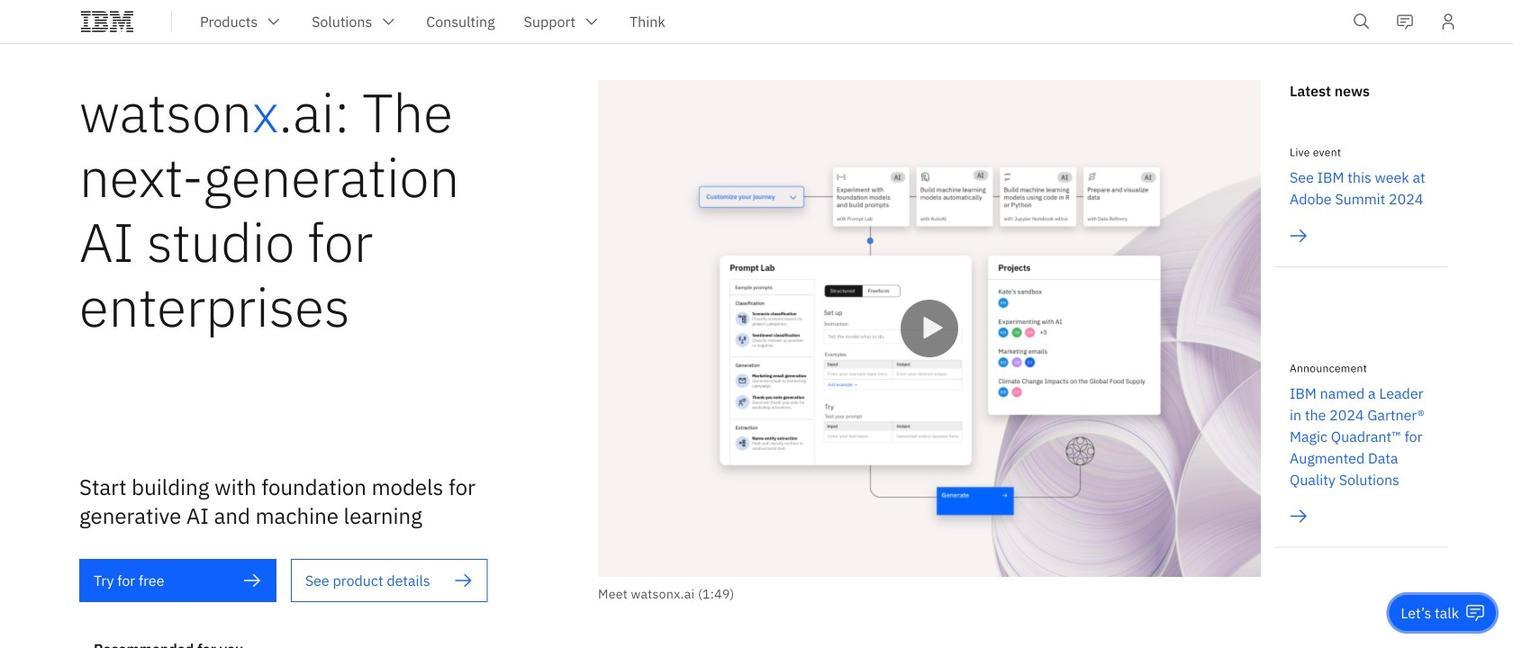 Task type: describe. For each thing, give the bounding box(es) containing it.
let's talk element
[[1402, 604, 1460, 624]]



